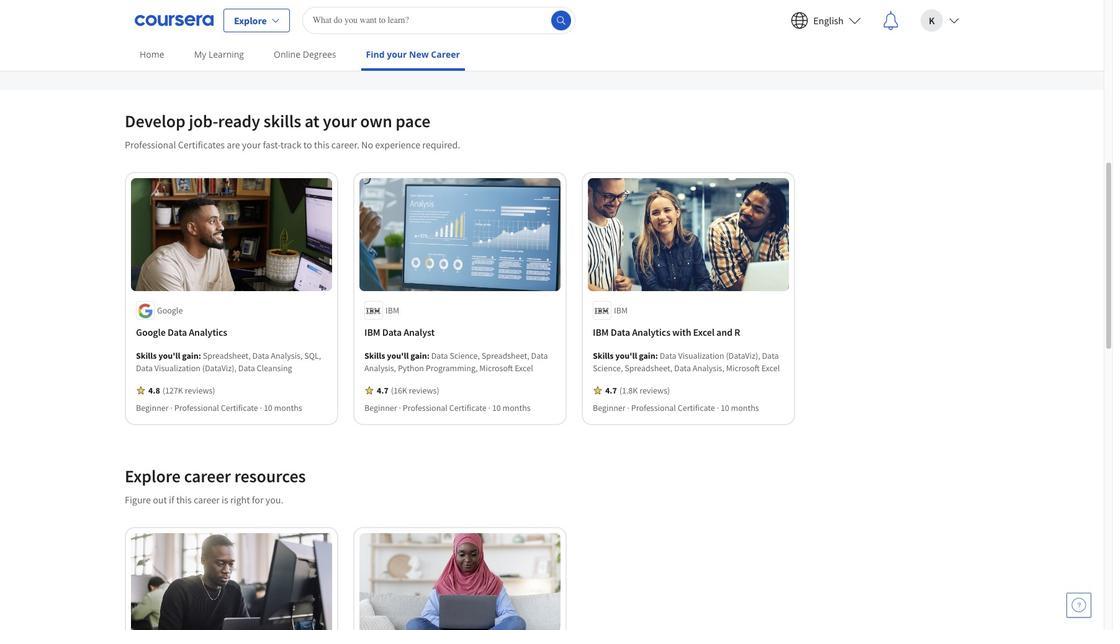 Task type: locate. For each thing, give the bounding box(es) containing it.
spreadsheet, down google data analytics link
[[203, 350, 251, 362]]

2 you'll from the left
[[387, 350, 409, 362]]

python
[[398, 363, 424, 374]]

certificate down data visualization (dataviz), data science, spreadsheet, data analysis, microsoft excel
[[678, 403, 715, 414]]

you'll
[[159, 350, 180, 362], [387, 350, 409, 362], [616, 350, 637, 362]]

2 beginner · professional certificate · 10 months from the left
[[365, 403, 531, 414]]

excel inside data visualization (dataviz), data science, spreadsheet, data analysis, microsoft excel
[[762, 363, 780, 374]]

: down the ibm data analytics with excel and r at the right bottom of the page
[[656, 350, 658, 362]]

1 vertical spatial explore
[[125, 465, 181, 488]]

1 vertical spatial career
[[194, 494, 220, 506]]

0 horizontal spatial job
[[223, 0, 236, 11]]

reviews)
[[185, 385, 215, 396], [409, 385, 439, 396], [640, 385, 670, 396]]

4.7 for ibm data analyst
[[377, 385, 389, 396]]

4.7 left (16k
[[377, 385, 389, 396]]

are
[[294, 0, 307, 11], [227, 138, 240, 151]]

2 horizontal spatial you'll
[[616, 350, 637, 362]]

skills for ibm data analytics with excel and r
[[593, 350, 614, 362]]

3 10 from the left
[[721, 403, 730, 414]]

1 horizontal spatial :
[[427, 350, 430, 362]]

10
[[264, 403, 272, 414], [492, 403, 501, 414], [721, 403, 730, 414]]

2 job from the left
[[587, 0, 600, 11]]

visualization up 4.8 (127k reviews) in the bottom of the page
[[154, 363, 201, 374]]

data
[[274, 0, 292, 11]]

professional for ibm data analyst
[[403, 403, 448, 414]]

2 horizontal spatial gain
[[639, 350, 656, 362]]

science, up programming, on the left of the page
[[450, 350, 480, 362]]

you'll up the python
[[387, 350, 409, 362]]

0 horizontal spatial (dataviz),
[[202, 363, 237, 374]]

1 horizontal spatial certificate
[[449, 403, 487, 414]]

home
[[140, 48, 164, 60]]

professional down 4.8 (127k reviews) in the bottom of the page
[[174, 403, 219, 414]]

3 beginner · professional certificate · 10 months from the left
[[593, 403, 759, 414]]

track
[[281, 138, 302, 151]]

0 horizontal spatial beginner · professional certificate · 10 months
[[136, 403, 302, 414]]

2 horizontal spatial skills
[[593, 350, 614, 362]]

my learning
[[194, 48, 244, 60]]

gain for google data analytics
[[182, 350, 199, 362]]

beginner · professional certificate · 10 months for ibm data analytics with excel and r
[[593, 403, 759, 414]]

2 horizontal spatial certificate
[[678, 403, 715, 414]]

3 you'll from the left
[[616, 350, 637, 362]]

professional
[[125, 138, 176, 151], [174, 403, 219, 414], [403, 403, 448, 414], [631, 403, 676, 414]]

professional down the 4.7 (1.8k reviews)
[[631, 403, 676, 414]]

sql,
[[304, 350, 321, 362]]

1 vertical spatial and
[[717, 326, 733, 339]]

1 horizontal spatial skills
[[365, 350, 385, 362]]

1 vertical spatial to
[[304, 138, 312, 151]]

you'll for google data analytics
[[159, 350, 180, 362]]

science,
[[450, 350, 480, 362], [593, 363, 623, 374]]

gain for ibm data analytics with excel and r
[[639, 350, 656, 362]]

beginner down 4.8
[[136, 403, 169, 414]]

10 for google data analytics
[[264, 403, 272, 414]]

1 horizontal spatial beginner
[[365, 403, 397, 414]]

skills you'll gain : for google data analytics
[[136, 350, 203, 362]]

beginner for google data analytics
[[136, 403, 169, 414]]

career up is
[[184, 465, 231, 488]]

spreadsheet, down ibm data analyst link
[[482, 350, 530, 362]]

skills up the 4.7 (1.8k reviews)
[[593, 350, 614, 362]]

beginner · professional certificate · 10 months
[[136, 403, 302, 414], [365, 403, 531, 414], [593, 403, 759, 414]]

your right find
[[387, 48, 407, 60]]

1 horizontal spatial gain
[[411, 350, 427, 362]]

2 4.7 from the left
[[605, 385, 617, 396]]

for
[[573, 0, 585, 11], [252, 494, 264, 506]]

1 horizontal spatial (dataviz),
[[726, 350, 761, 362]]

1 beginner from the left
[[136, 403, 169, 414]]

this right "if"
[[176, 494, 192, 506]]

ibm data analytics with excel and r link
[[593, 325, 784, 340]]

· down the (127k
[[170, 403, 173, 414]]

2 horizontal spatial skills you'll gain :
[[593, 350, 660, 362]]

0 horizontal spatial 10
[[264, 403, 272, 414]]

· down (16k
[[399, 403, 401, 414]]

0 horizontal spatial :
[[199, 350, 201, 362]]

this left the career.
[[314, 138, 329, 151]]

2 gain from the left
[[411, 350, 427, 362]]

google data analytics link
[[136, 325, 327, 340]]

reviews) right the (127k
[[185, 385, 215, 396]]

visualization inside spreadsheet, data analysis, sql, data visualization (dataviz), data cleansing
[[154, 363, 201, 374]]

0 horizontal spatial beginner
[[136, 403, 169, 414]]

relevant
[[624, 0, 657, 11]]

beginner down (1.8k
[[593, 403, 626, 414]]

spreadsheet, up the 4.7 (1.8k reviews)
[[625, 363, 673, 374]]

0 vertical spatial to
[[135, 14, 143, 26]]

1 horizontal spatial science,
[[593, 363, 623, 374]]

ready
[[218, 110, 260, 132]]

and
[[205, 0, 221, 11], [717, 326, 733, 339]]

2 : from the left
[[427, 350, 430, 362]]

your up the career.
[[323, 110, 357, 132]]

months for ibm data analyst
[[503, 403, 531, 414]]

skills you'll gain : for ibm data analyst
[[365, 350, 431, 362]]

2 microsoft from the left
[[726, 363, 760, 374]]

·
[[170, 403, 173, 414], [260, 403, 262, 414], [399, 403, 401, 414], [488, 403, 491, 414], [627, 403, 630, 414], [717, 403, 719, 414]]

*
[[140, 0, 144, 11]]

1 reviews) from the left
[[185, 385, 215, 396]]

10 down data visualization (dataviz), data science, spreadsheet, data analysis, microsoft excel
[[721, 403, 730, 414]]

states
[[396, 0, 421, 11]]

4.7
[[377, 385, 389, 396], [605, 385, 617, 396]]

0 vertical spatial explore
[[234, 14, 267, 26]]

1 horizontal spatial visualization
[[678, 350, 724, 362]]

2 10 from the left
[[492, 403, 501, 414]]

2 horizontal spatial analysis,
[[693, 363, 725, 374]]

(dataviz), down r
[[726, 350, 761, 362]]

0 vertical spatial and
[[205, 0, 221, 11]]

1 skills from the left
[[136, 350, 157, 362]]

programming,
[[426, 363, 478, 374]]

beginner · professional certificate · 10 months down 4.8 (127k reviews) in the bottom of the page
[[136, 403, 302, 414]]

* median salary and job opening data are sourced from united states lightcast™ job postings report. data for job roles relevant to featured programs (7/1/2022 - 6/30/2023)
[[135, 0, 657, 26]]

0 horizontal spatial skills
[[136, 350, 157, 362]]

0 horizontal spatial science,
[[450, 350, 480, 362]]

analysis, inside data visualization (dataviz), data science, spreadsheet, data analysis, microsoft excel
[[693, 363, 725, 374]]

0 horizontal spatial to
[[135, 14, 143, 26]]

2 horizontal spatial spreadsheet,
[[625, 363, 673, 374]]

and up programs
[[205, 0, 221, 11]]

10 down 'data science, spreadsheet, data analysis, python programming, microsoft excel'
[[492, 403, 501, 414]]

gain for ibm data analyst
[[411, 350, 427, 362]]

3 certificate from the left
[[678, 403, 715, 414]]

google for google data analytics
[[136, 326, 166, 339]]

analysis, down ibm data analytics with excel and r link
[[693, 363, 725, 374]]

google
[[157, 305, 183, 316], [136, 326, 166, 339]]

0 vertical spatial visualization
[[678, 350, 724, 362]]

explore
[[234, 14, 267, 26], [125, 465, 181, 488]]

0 horizontal spatial excel
[[515, 363, 533, 374]]

0 horizontal spatial analytics
[[189, 326, 227, 339]]

analysis, up cleansing on the left bottom of page
[[271, 350, 303, 362]]

explore inside explore career resources figure out if this career is right for you.
[[125, 465, 181, 488]]

months
[[274, 403, 302, 414], [503, 403, 531, 414], [731, 403, 759, 414]]

1 horizontal spatial spreadsheet,
[[482, 350, 530, 362]]

gain down google data analytics
[[182, 350, 199, 362]]

3 gain from the left
[[639, 350, 656, 362]]

10 down cleansing on the left bottom of page
[[264, 403, 272, 414]]

0 vertical spatial for
[[573, 0, 585, 11]]

required.
[[422, 138, 460, 151]]

excel inside 'data science, spreadsheet, data analysis, python programming, microsoft excel'
[[515, 363, 533, 374]]

you'll down google data analytics
[[159, 350, 180, 362]]

for left roles
[[573, 0, 585, 11]]

2 skills from the left
[[365, 350, 385, 362]]

2 vertical spatial your
[[242, 138, 261, 151]]

gain up the python
[[411, 350, 427, 362]]

1 gain from the left
[[182, 350, 199, 362]]

1 horizontal spatial to
[[304, 138, 312, 151]]

3 beginner from the left
[[593, 403, 626, 414]]

1 horizontal spatial this
[[314, 138, 329, 151]]

1 beginner · professional certificate · 10 months from the left
[[136, 403, 302, 414]]

0 horizontal spatial you'll
[[159, 350, 180, 362]]

science, inside data visualization (dataviz), data science, spreadsheet, data analysis, microsoft excel
[[593, 363, 623, 374]]

fast-
[[263, 138, 281, 151]]

are down ready
[[227, 138, 240, 151]]

own
[[360, 110, 392, 132]]

beginner · professional certificate · 10 months down programming, on the left of the page
[[365, 403, 531, 414]]

analytics for ibm
[[632, 326, 671, 339]]

1 analytics from the left
[[189, 326, 227, 339]]

explore down opening
[[234, 14, 267, 26]]

google up 4.8
[[136, 326, 166, 339]]

1 horizontal spatial skills you'll gain :
[[365, 350, 431, 362]]

career
[[184, 465, 231, 488], [194, 494, 220, 506]]

1 vertical spatial visualization
[[154, 363, 201, 374]]

(dataviz), inside spreadsheet, data analysis, sql, data visualization (dataviz), data cleansing
[[202, 363, 237, 374]]

3 skills from the left
[[593, 350, 614, 362]]

0 horizontal spatial this
[[176, 494, 192, 506]]

0 horizontal spatial are
[[227, 138, 240, 151]]

analyst
[[404, 326, 435, 339]]

spreadsheet,
[[203, 350, 251, 362], [482, 350, 530, 362], [625, 363, 673, 374]]

job-
[[189, 110, 218, 132]]

0 horizontal spatial spreadsheet,
[[203, 350, 251, 362]]

None search field
[[302, 7, 575, 34]]

for left you.
[[252, 494, 264, 506]]

3 skills you'll gain : from the left
[[593, 350, 660, 362]]

3 : from the left
[[656, 350, 658, 362]]

coursera image
[[135, 10, 214, 30]]

certificate down programming, on the left of the page
[[449, 403, 487, 414]]

0 horizontal spatial visualization
[[154, 363, 201, 374]]

skills you'll gain :
[[136, 350, 203, 362], [365, 350, 431, 362], [593, 350, 660, 362]]

to
[[135, 14, 143, 26], [304, 138, 312, 151]]

to inside * median salary and job opening data are sourced from united states lightcast™ job postings report. data for job roles relevant to featured programs (7/1/2022 - 6/30/2023)
[[135, 14, 143, 26]]

0 horizontal spatial skills you'll gain :
[[136, 350, 203, 362]]

1 horizontal spatial excel
[[693, 326, 715, 339]]

1 vertical spatial google
[[136, 326, 166, 339]]

visualization down ibm data analytics with excel and r link
[[678, 350, 724, 362]]

2 skills you'll gain : from the left
[[365, 350, 431, 362]]

online degrees link
[[269, 40, 341, 68]]

0 horizontal spatial for
[[252, 494, 264, 506]]

1 horizontal spatial and
[[717, 326, 733, 339]]

2 horizontal spatial :
[[656, 350, 658, 362]]

1 horizontal spatial 4.7
[[605, 385, 617, 396]]

skills down ibm data analyst
[[365, 350, 385, 362]]

1 microsoft from the left
[[480, 363, 513, 374]]

google up google data analytics
[[157, 305, 183, 316]]

3 reviews) from the left
[[640, 385, 670, 396]]

science, up (1.8k
[[593, 363, 623, 374]]

analytics left with
[[632, 326, 671, 339]]

· down data visualization (dataviz), data science, spreadsheet, data analysis, microsoft excel
[[717, 403, 719, 414]]

are inside "develop job-ready skills at your own pace professional certificates are your fast-track to this career. no experience required."
[[227, 138, 240, 151]]

0 horizontal spatial microsoft
[[480, 363, 513, 374]]

2 analytics from the left
[[632, 326, 671, 339]]

: down google data analytics
[[199, 350, 201, 362]]

1 vertical spatial for
[[252, 494, 264, 506]]

online degrees
[[274, 48, 336, 60]]

certificate for google data analytics
[[221, 403, 258, 414]]

1 vertical spatial (dataviz),
[[202, 363, 237, 374]]

4.8 (127k reviews)
[[148, 385, 215, 396]]

professional down develop
[[125, 138, 176, 151]]

2 horizontal spatial beginner
[[593, 403, 626, 414]]

experience
[[375, 138, 421, 151]]

job left roles
[[587, 0, 600, 11]]

ibm data analytics with excel and r
[[593, 326, 740, 339]]

0 horizontal spatial months
[[274, 403, 302, 414]]

0 horizontal spatial explore
[[125, 465, 181, 488]]

skills up 4.8
[[136, 350, 157, 362]]

certificate down spreadsheet, data analysis, sql, data visualization (dataviz), data cleansing
[[221, 403, 258, 414]]

1 horizontal spatial you'll
[[387, 350, 409, 362]]

analytics up spreadsheet, data analysis, sql, data visualization (dataviz), data cleansing
[[189, 326, 227, 339]]

1 horizontal spatial analytics
[[632, 326, 671, 339]]

3 months from the left
[[731, 403, 759, 414]]

0 vertical spatial this
[[314, 138, 329, 151]]

-
[[265, 14, 268, 26]]

1 horizontal spatial analysis,
[[365, 363, 396, 374]]

: down analyst
[[427, 350, 430, 362]]

from
[[344, 0, 364, 11]]

job up (7/1/2022
[[223, 0, 236, 11]]

microsoft down r
[[726, 363, 760, 374]]

0 vertical spatial science,
[[450, 350, 480, 362]]

you'll up (1.8k
[[616, 350, 637, 362]]

4.7 for ibm data analytics with excel and r
[[605, 385, 617, 396]]

1 horizontal spatial are
[[294, 0, 307, 11]]

certificates
[[178, 138, 225, 151]]

1 horizontal spatial explore
[[234, 14, 267, 26]]

gain
[[182, 350, 199, 362], [411, 350, 427, 362], [639, 350, 656, 362]]

explore inside 'dropdown button'
[[234, 14, 267, 26]]

1 horizontal spatial job
[[587, 0, 600, 11]]

to inside "develop job-ready skills at your own pace professional certificates are your fast-track to this career. no experience required."
[[304, 138, 312, 151]]

home link
[[135, 40, 169, 68]]

2 horizontal spatial excel
[[762, 363, 780, 374]]

1 horizontal spatial for
[[573, 0, 585, 11]]

(dataviz), down google data analytics link
[[202, 363, 237, 374]]

professional down 4.7 (16k reviews)
[[403, 403, 448, 414]]

resources
[[234, 465, 306, 488]]

google for google
[[157, 305, 183, 316]]

r
[[735, 326, 740, 339]]

1 vertical spatial are
[[227, 138, 240, 151]]

and inside * median salary and job opening data are sourced from united states lightcast™ job postings report. data for job roles relevant to featured programs (7/1/2022 - 6/30/2023)
[[205, 0, 221, 11]]

1 horizontal spatial your
[[323, 110, 357, 132]]

certificate
[[221, 403, 258, 414], [449, 403, 487, 414], [678, 403, 715, 414]]

skills you'll gain : down google data analytics
[[136, 350, 203, 362]]

career left is
[[194, 494, 220, 506]]

explore up the out
[[125, 465, 181, 488]]

to right track
[[304, 138, 312, 151]]

1 horizontal spatial months
[[503, 403, 531, 414]]

1 : from the left
[[199, 350, 201, 362]]

cleansing
[[257, 363, 292, 374]]

4.7 left (1.8k
[[605, 385, 617, 396]]

2 certificate from the left
[[449, 403, 487, 414]]

skills you'll gain : up the python
[[365, 350, 431, 362]]

median
[[147, 0, 177, 11]]

microsoft right programming, on the left of the page
[[480, 363, 513, 374]]

united
[[366, 0, 394, 11]]

with
[[673, 326, 691, 339]]

analytics
[[189, 326, 227, 339], [632, 326, 671, 339]]

4.7 (16k reviews)
[[377, 385, 439, 396]]

analysis, up (16k
[[365, 363, 396, 374]]

skills you'll gain : up (1.8k
[[593, 350, 660, 362]]

0 vertical spatial your
[[387, 48, 407, 60]]

gain down the ibm data analytics with excel and r at the right bottom of the page
[[639, 350, 656, 362]]

are inside * median salary and job opening data are sourced from united states lightcast™ job postings report. data for job roles relevant to featured programs (7/1/2022 - 6/30/2023)
[[294, 0, 307, 11]]

0 vertical spatial google
[[157, 305, 183, 316]]

1 vertical spatial this
[[176, 494, 192, 506]]

reviews) right (1.8k
[[640, 385, 670, 396]]

· down (1.8k
[[627, 403, 630, 414]]

science, inside 'data science, spreadsheet, data analysis, python programming, microsoft excel'
[[450, 350, 480, 362]]

0 horizontal spatial reviews)
[[185, 385, 215, 396]]

2 horizontal spatial beginner · professional certificate · 10 months
[[593, 403, 759, 414]]

: for ibm data analyst
[[427, 350, 430, 362]]

1 you'll from the left
[[159, 350, 180, 362]]

6 · from the left
[[717, 403, 719, 414]]

1 months from the left
[[274, 403, 302, 414]]

excel
[[693, 326, 715, 339], [515, 363, 533, 374], [762, 363, 780, 374]]

you'll for ibm data analytics with excel and r
[[616, 350, 637, 362]]

my
[[194, 48, 206, 60]]

0 vertical spatial are
[[294, 0, 307, 11]]

0 horizontal spatial analysis,
[[271, 350, 303, 362]]

:
[[199, 350, 201, 362], [427, 350, 430, 362], [656, 350, 658, 362]]

to down *
[[135, 14, 143, 26]]

2 horizontal spatial reviews)
[[640, 385, 670, 396]]

1 horizontal spatial beginner · professional certificate · 10 months
[[365, 403, 531, 414]]

develop job-ready skills at your own pace professional certificates are your fast-track to this career. no experience required.
[[125, 110, 460, 151]]

your left fast-
[[242, 138, 261, 151]]

microsoft
[[480, 363, 513, 374], [726, 363, 760, 374]]

1 horizontal spatial microsoft
[[726, 363, 760, 374]]

· down cleansing on the left bottom of page
[[260, 403, 262, 414]]

reviews) right (16k
[[409, 385, 439, 396]]

are up 6/30/2023)
[[294, 0, 307, 11]]

1 certificate from the left
[[221, 403, 258, 414]]

analysis, inside spreadsheet, data analysis, sql, data visualization (dataviz), data cleansing
[[271, 350, 303, 362]]

skills for google data analytics
[[136, 350, 157, 362]]

1 4.7 from the left
[[377, 385, 389, 396]]

4.8
[[148, 385, 160, 396]]

2 reviews) from the left
[[409, 385, 439, 396]]

2 horizontal spatial 10
[[721, 403, 730, 414]]

1 skills you'll gain : from the left
[[136, 350, 203, 362]]

1 10 from the left
[[264, 403, 272, 414]]

beginner · professional certificate · 10 months down the 4.7 (1.8k reviews)
[[593, 403, 759, 414]]

0 horizontal spatial and
[[205, 0, 221, 11]]

2 beginner from the left
[[365, 403, 397, 414]]

english
[[814, 14, 844, 26]]

1 vertical spatial your
[[323, 110, 357, 132]]

· down 'data science, spreadsheet, data analysis, python programming, microsoft excel'
[[488, 403, 491, 414]]

k button
[[911, 0, 969, 40]]

this
[[314, 138, 329, 151], [176, 494, 192, 506]]

skills
[[136, 350, 157, 362], [365, 350, 385, 362], [593, 350, 614, 362]]

2 months from the left
[[503, 403, 531, 414]]

salary
[[179, 0, 203, 11]]

find your new career
[[366, 48, 460, 60]]

1 horizontal spatial 10
[[492, 403, 501, 414]]

and left r
[[717, 326, 733, 339]]

analysis,
[[271, 350, 303, 362], [365, 363, 396, 374], [693, 363, 725, 374]]

0 vertical spatial (dataviz),
[[726, 350, 761, 362]]

explore career resources figure out if this career is right for you.
[[125, 465, 306, 506]]

0 horizontal spatial gain
[[182, 350, 199, 362]]

0 horizontal spatial 4.7
[[377, 385, 389, 396]]

0 horizontal spatial certificate
[[221, 403, 258, 414]]

ibm
[[386, 305, 399, 316], [614, 305, 628, 316], [365, 326, 380, 339], [593, 326, 609, 339]]

beginner down (16k
[[365, 403, 397, 414]]

2 horizontal spatial months
[[731, 403, 759, 414]]

visualization
[[678, 350, 724, 362], [154, 363, 201, 374]]

1 vertical spatial science,
[[593, 363, 623, 374]]

1 horizontal spatial reviews)
[[409, 385, 439, 396]]



Task type: describe. For each thing, give the bounding box(es) containing it.
develop
[[125, 110, 185, 132]]

spreadsheet, data analysis, sql, data visualization (dataviz), data cleansing
[[136, 350, 321, 374]]

spreadsheet, inside data visualization (dataviz), data science, spreadsheet, data analysis, microsoft excel
[[625, 363, 673, 374]]

job
[[468, 0, 481, 11]]

(dataviz), inside data visualization (dataviz), data science, spreadsheet, data analysis, microsoft excel
[[726, 350, 761, 362]]

ibm data analyst link
[[365, 325, 556, 340]]

opening
[[238, 0, 271, 11]]

explore button
[[224, 8, 290, 32]]

professional for google data analytics
[[174, 403, 219, 414]]

months for ibm data analytics with excel and r
[[731, 403, 759, 414]]

2 · from the left
[[260, 403, 262, 414]]

if
[[169, 494, 174, 506]]

: for google data analytics
[[199, 350, 201, 362]]

skills for ibm data analyst
[[365, 350, 385, 362]]

report.
[[520, 0, 549, 11]]

this inside "develop job-ready skills at your own pace professional certificates are your fast-track to this career. no experience required."
[[314, 138, 329, 151]]

help center image
[[1072, 598, 1087, 613]]

visualization inside data visualization (dataviz), data science, spreadsheet, data analysis, microsoft excel
[[678, 350, 724, 362]]

1 job from the left
[[223, 0, 236, 11]]

google data analytics
[[136, 326, 227, 339]]

1 · from the left
[[170, 403, 173, 414]]

beginner for ibm data analyst
[[365, 403, 397, 414]]

analytics for google
[[189, 326, 227, 339]]

roles
[[602, 0, 622, 11]]

skills you'll gain : for ibm data analytics with excel and r
[[593, 350, 660, 362]]

3 · from the left
[[399, 403, 401, 414]]

10 for ibm data analyst
[[492, 403, 501, 414]]

explore for explore career resources figure out if this career is right for you.
[[125, 465, 181, 488]]

right
[[230, 494, 250, 506]]

find
[[366, 48, 385, 60]]

career.
[[331, 138, 359, 151]]

analysis, inside 'data science, spreadsheet, data analysis, python programming, microsoft excel'
[[365, 363, 396, 374]]

postings
[[483, 0, 517, 11]]

programs
[[182, 14, 222, 26]]

is
[[222, 494, 228, 506]]

for inside * median salary and job opening data are sourced from united states lightcast™ job postings report. data for job roles relevant to featured programs (7/1/2022 - 6/30/2023)
[[573, 0, 585, 11]]

2 horizontal spatial your
[[387, 48, 407, 60]]

you.
[[266, 494, 283, 506]]

beginner · professional certificate · 10 months for ibm data analyst
[[365, 403, 531, 414]]

out
[[153, 494, 167, 506]]

figure
[[125, 494, 151, 506]]

spreadsheet, inside spreadsheet, data analysis, sql, data visualization (dataviz), data cleansing
[[203, 350, 251, 362]]

reviews) for google data analytics
[[185, 385, 215, 396]]

certificate for ibm data analyst
[[449, 403, 487, 414]]

data inside * median salary and job opening data are sourced from united states lightcast™ job postings report. data for job roles relevant to featured programs (7/1/2022 - 6/30/2023)
[[552, 0, 571, 11]]

What do you want to learn? text field
[[302, 7, 575, 34]]

you'll for ibm data analyst
[[387, 350, 409, 362]]

sourced
[[309, 0, 342, 11]]

explore for explore
[[234, 14, 267, 26]]

reviews) for ibm data analytics with excel and r
[[640, 385, 670, 396]]

my learning link
[[189, 40, 249, 68]]

no
[[361, 138, 373, 151]]

4.7 (1.8k reviews)
[[605, 385, 670, 396]]

beginner · professional certificate · 10 months for google data analytics
[[136, 403, 302, 414]]

data science, spreadsheet, data analysis, python programming, microsoft excel
[[365, 350, 548, 374]]

(127k
[[163, 385, 183, 396]]

career
[[431, 48, 460, 60]]

6/30/2023)
[[270, 14, 314, 26]]

degrees
[[303, 48, 336, 60]]

0 horizontal spatial your
[[242, 138, 261, 151]]

k
[[929, 14, 935, 26]]

find your new career link
[[361, 40, 465, 71]]

for inside explore career resources figure out if this career is right for you.
[[252, 494, 264, 506]]

online
[[274, 48, 301, 60]]

and inside ibm data analytics with excel and r link
[[717, 326, 733, 339]]

english button
[[781, 0, 871, 40]]

professional inside "develop job-ready skills at your own pace professional certificates are your fast-track to this career. no experience required."
[[125, 138, 176, 151]]

at
[[305, 110, 320, 132]]

ibm data analyst
[[365, 326, 435, 339]]

microsoft inside data visualization (dataviz), data science, spreadsheet, data analysis, microsoft excel
[[726, 363, 760, 374]]

0 vertical spatial career
[[184, 465, 231, 488]]

(1.8k
[[620, 385, 638, 396]]

10 for ibm data analytics with excel and r
[[721, 403, 730, 414]]

5 · from the left
[[627, 403, 630, 414]]

months for google data analytics
[[274, 403, 302, 414]]

pace
[[396, 110, 430, 132]]

new
[[409, 48, 429, 60]]

data visualization (dataviz), data science, spreadsheet, data analysis, microsoft excel
[[593, 350, 780, 374]]

(16k
[[391, 385, 407, 396]]

professional for ibm data analytics with excel and r
[[631, 403, 676, 414]]

4 · from the left
[[488, 403, 491, 414]]

certificate for ibm data analytics with excel and r
[[678, 403, 715, 414]]

(7/1/2022
[[224, 14, 263, 26]]

reviews) for ibm data analyst
[[409, 385, 439, 396]]

beginner for ibm data analytics with excel and r
[[593, 403, 626, 414]]

learning
[[209, 48, 244, 60]]

: for ibm data analytics with excel and r
[[656, 350, 658, 362]]

lightcast™
[[423, 0, 466, 11]]

skills
[[264, 110, 301, 132]]

microsoft inside 'data science, spreadsheet, data analysis, python programming, microsoft excel'
[[480, 363, 513, 374]]

this inside explore career resources figure out if this career is right for you.
[[176, 494, 192, 506]]

spreadsheet, inside 'data science, spreadsheet, data analysis, python programming, microsoft excel'
[[482, 350, 530, 362]]

featured
[[145, 14, 180, 26]]



Task type: vqa. For each thing, say whether or not it's contained in the screenshot.


